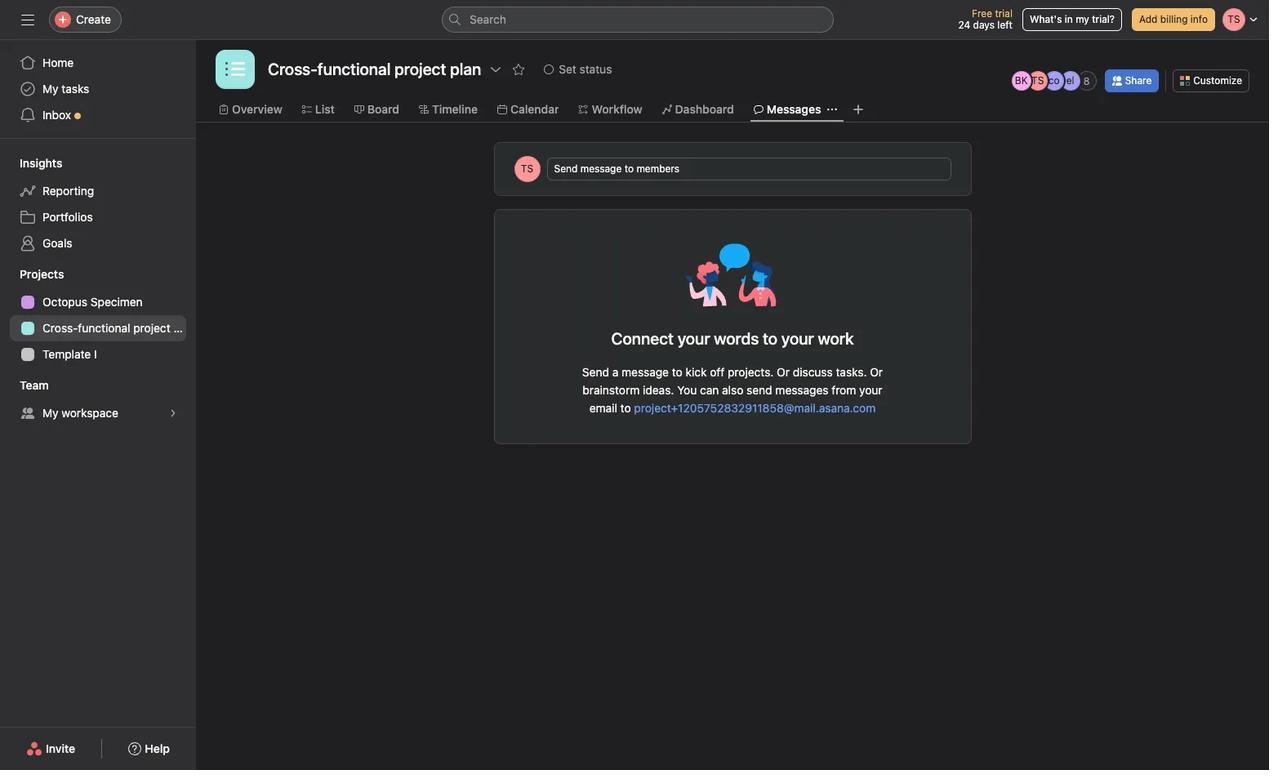 Task type: vqa. For each thing, say whether or not it's contained in the screenshot.
"Assignee" within main content
no



Task type: locate. For each thing, give the bounding box(es) containing it.
ts right bk on the top
[[1031, 74, 1044, 87]]

i
[[94, 347, 97, 361]]

my down the team
[[42, 406, 58, 420]]

my
[[1076, 13, 1089, 25]]

or right tasks.
[[870, 365, 883, 379]]

my workspace link
[[10, 400, 186, 426]]

1 vertical spatial ts
[[521, 163, 533, 175]]

8
[[1084, 75, 1090, 87]]

or
[[777, 365, 790, 379], [870, 365, 883, 379]]

send down 'calendar'
[[554, 163, 578, 175]]

workflow link
[[579, 100, 642, 118]]

create
[[76, 12, 111, 26]]

1 vertical spatial message
[[622, 365, 669, 379]]

board link
[[354, 100, 399, 118]]

timeline
[[432, 102, 478, 116]]

search button
[[442, 7, 834, 33]]

your
[[678, 329, 710, 348], [859, 383, 882, 397]]

1 horizontal spatial functional
[[317, 60, 391, 78]]

1 my from the top
[[42, 82, 58, 96]]

0 vertical spatial send
[[554, 163, 578, 175]]

cross-functional project plan
[[42, 321, 196, 335]]

board
[[367, 102, 399, 116]]

help
[[145, 742, 170, 755]]

left
[[997, 19, 1013, 31]]

0 horizontal spatial send
[[554, 163, 578, 175]]

co
[[1048, 74, 1060, 87]]

my tasks link
[[10, 76, 186, 102]]

message up ideas.
[[622, 365, 669, 379]]

your down tasks.
[[859, 383, 882, 397]]

invite
[[46, 742, 75, 755]]

cross-
[[268, 60, 317, 78], [42, 321, 78, 335]]

cross- down octopus
[[42, 321, 78, 335]]

insights button
[[0, 155, 62, 171]]

list image
[[225, 60, 245, 79]]

template
[[42, 347, 91, 361]]

cross- for cross-functional project plan
[[42, 321, 78, 335]]

off
[[710, 365, 724, 379]]

2 my from the top
[[42, 406, 58, 420]]

info
[[1191, 13, 1208, 25]]

dashboard
[[675, 102, 734, 116]]

message left 'members'
[[580, 163, 622, 175]]

show options image
[[489, 63, 502, 76]]

team button
[[0, 377, 49, 394]]

1 vertical spatial your
[[859, 383, 882, 397]]

kick
[[686, 365, 707, 379]]

my left "tasks"
[[42, 82, 58, 96]]

tab actions image
[[828, 105, 837, 114]]

ts down calendar link
[[521, 163, 533, 175]]

0 vertical spatial message
[[580, 163, 622, 175]]

octopus specimen
[[42, 295, 143, 309]]

functional inside projects element
[[78, 321, 130, 335]]

to right words
[[763, 329, 778, 348]]

projects.
[[728, 365, 774, 379]]

add billing info button
[[1132, 8, 1215, 31]]

or up messages
[[777, 365, 790, 379]]

share
[[1125, 74, 1152, 87]]

what's
[[1030, 13, 1062, 25]]

0 vertical spatial functional
[[317, 60, 391, 78]]

functional for project plan
[[317, 60, 391, 78]]

message
[[580, 163, 622, 175], [622, 365, 669, 379]]

template i link
[[10, 341, 186, 367]]

tasks.
[[836, 365, 867, 379]]

your work
[[781, 329, 854, 348]]

connect your words to your work
[[611, 329, 854, 348]]

in
[[1065, 13, 1073, 25]]

overview
[[232, 102, 282, 116]]

1 vertical spatial my
[[42, 406, 58, 420]]

1 horizontal spatial or
[[870, 365, 883, 379]]

goals link
[[10, 230, 186, 256]]

functional down octopus specimen link
[[78, 321, 130, 335]]

1 horizontal spatial cross-
[[268, 60, 317, 78]]

inbox link
[[10, 102, 186, 128]]

hide sidebar image
[[21, 13, 34, 26]]

1 vertical spatial functional
[[78, 321, 130, 335]]

0 horizontal spatial or
[[777, 365, 790, 379]]

0 horizontal spatial cross-
[[42, 321, 78, 335]]

0 horizontal spatial functional
[[78, 321, 130, 335]]

trial
[[995, 7, 1013, 20]]

my inside my workspace link
[[42, 406, 58, 420]]

home
[[42, 56, 74, 69]]

members
[[636, 163, 680, 175]]

0 vertical spatial ts
[[1031, 74, 1044, 87]]

send message to members
[[554, 163, 680, 175]]

messages
[[775, 383, 828, 397]]

0 vertical spatial your
[[678, 329, 710, 348]]

0 horizontal spatial your
[[678, 329, 710, 348]]

create button
[[49, 7, 122, 33]]

calendar link
[[497, 100, 559, 118]]

functional for project
[[78, 321, 130, 335]]

your up the kick
[[678, 329, 710, 348]]

ts
[[1031, 74, 1044, 87], [521, 163, 533, 175]]

cross-functional project plan link
[[10, 315, 196, 341]]

0 vertical spatial cross-
[[268, 60, 317, 78]]

0 horizontal spatial ts
[[521, 163, 533, 175]]

cross- inside projects element
[[42, 321, 78, 335]]

send
[[747, 383, 772, 397]]

project
[[133, 321, 170, 335]]

functional up 'board' 'link'
[[317, 60, 391, 78]]

1 horizontal spatial your
[[859, 383, 882, 397]]

timeline link
[[419, 100, 478, 118]]

send left a
[[582, 365, 609, 379]]

send inside send message to members button
[[554, 163, 578, 175]]

discuss
[[793, 365, 833, 379]]

messages
[[767, 102, 821, 116]]

to left the kick
[[672, 365, 683, 379]]

functional
[[317, 60, 391, 78], [78, 321, 130, 335]]

calendar
[[510, 102, 559, 116]]

what's in my trial?
[[1030, 13, 1115, 25]]

tasks
[[62, 82, 89, 96]]

1 vertical spatial send
[[582, 365, 609, 379]]

cross-functional project plan
[[268, 60, 481, 78]]

list
[[315, 102, 335, 116]]

send
[[554, 163, 578, 175], [582, 365, 609, 379]]

see details, my workspace image
[[168, 408, 178, 418]]

from
[[832, 383, 856, 397]]

reporting
[[42, 184, 94, 198]]

home link
[[10, 50, 186, 76]]

search list box
[[442, 7, 834, 33]]

free trial 24 days left
[[958, 7, 1013, 31]]

dashboard link
[[662, 100, 734, 118]]

help button
[[118, 734, 180, 764]]

email
[[589, 401, 617, 415]]

0 vertical spatial my
[[42, 82, 58, 96]]

my inside my tasks link
[[42, 82, 58, 96]]

1 horizontal spatial send
[[582, 365, 609, 379]]

project plan
[[394, 60, 481, 78]]

project+1205752832911858@mail.asana.com
[[634, 401, 876, 415]]

to left 'members'
[[624, 163, 634, 175]]

teams element
[[0, 371, 196, 430]]

1 vertical spatial cross-
[[42, 321, 78, 335]]

set status
[[559, 62, 612, 76]]

cross- up list link
[[268, 60, 317, 78]]

send inside send a message to kick off projects. or discuss tasks. or brainstorm ideas. you can also send messages from your email to
[[582, 365, 609, 379]]

words
[[714, 329, 759, 348]]



Task type: describe. For each thing, give the bounding box(es) containing it.
list link
[[302, 100, 335, 118]]

projects element
[[0, 260, 196, 371]]

global element
[[0, 40, 196, 138]]

cross- for cross-functional project plan
[[268, 60, 317, 78]]

send for send message to members
[[554, 163, 578, 175]]

send message to members button
[[547, 158, 951, 180]]

insights
[[20, 156, 62, 170]]

portfolios link
[[10, 204, 186, 230]]

plan
[[173, 321, 196, 335]]

projects button
[[0, 266, 64, 283]]

to inside button
[[624, 163, 634, 175]]

1 or from the left
[[777, 365, 790, 379]]

2 or from the left
[[870, 365, 883, 379]]

invite button
[[16, 734, 86, 764]]

send a message to kick off projects. or discuss tasks. or brainstorm ideas. you can also send messages from your email to
[[582, 365, 883, 415]]

insights element
[[0, 149, 196, 260]]

octopus
[[42, 295, 87, 309]]

message inside send a message to kick off projects. or discuss tasks. or brainstorm ideas. you can also send messages from your email to
[[622, 365, 669, 379]]

inbox
[[42, 108, 71, 122]]

messages link
[[754, 100, 821, 118]]

also
[[722, 383, 743, 397]]

connect
[[611, 329, 674, 348]]

add to starred image
[[512, 63, 525, 76]]

el
[[1066, 74, 1074, 87]]

search
[[470, 12, 506, 26]]

workspace
[[62, 406, 118, 420]]

to right email
[[620, 401, 631, 415]]

my for my tasks
[[42, 82, 58, 96]]

bk
[[1015, 74, 1028, 87]]

add billing info
[[1139, 13, 1208, 25]]

my tasks
[[42, 82, 89, 96]]

goals
[[42, 236, 72, 250]]

brainstorm
[[583, 383, 640, 397]]

ideas.
[[643, 383, 674, 397]]

customize
[[1193, 74, 1242, 87]]

status
[[580, 62, 612, 76]]

workflow
[[592, 102, 642, 116]]

reporting link
[[10, 178, 186, 204]]

your inside send a message to kick off projects. or discuss tasks. or brainstorm ideas. you can also send messages from your email to
[[859, 383, 882, 397]]

you
[[677, 383, 697, 397]]

share button
[[1105, 69, 1159, 92]]

octopus specimen link
[[10, 289, 186, 315]]

send for send a message to kick off projects. or discuss tasks. or brainstorm ideas. you can also send messages from your email to
[[582, 365, 609, 379]]

my workspace
[[42, 406, 118, 420]]

what's in my trial? button
[[1022, 8, 1122, 31]]

1 horizontal spatial ts
[[1031, 74, 1044, 87]]

set
[[559, 62, 576, 76]]

my for my workspace
[[42, 406, 58, 420]]

specimen
[[90, 295, 143, 309]]

customize button
[[1173, 69, 1249, 92]]

project+1205752832911858@mail.asana.com link
[[634, 401, 876, 415]]

days
[[973, 19, 995, 31]]

can
[[700, 383, 719, 397]]

portfolios
[[42, 210, 93, 224]]

add
[[1139, 13, 1158, 25]]

a
[[612, 365, 618, 379]]

overview link
[[219, 100, 282, 118]]

template i
[[42, 347, 97, 361]]

projects
[[20, 267, 64, 281]]

message inside button
[[580, 163, 622, 175]]

add tab image
[[852, 103, 865, 116]]

team
[[20, 378, 49, 392]]

trial?
[[1092, 13, 1115, 25]]

set status button
[[537, 58, 619, 81]]



